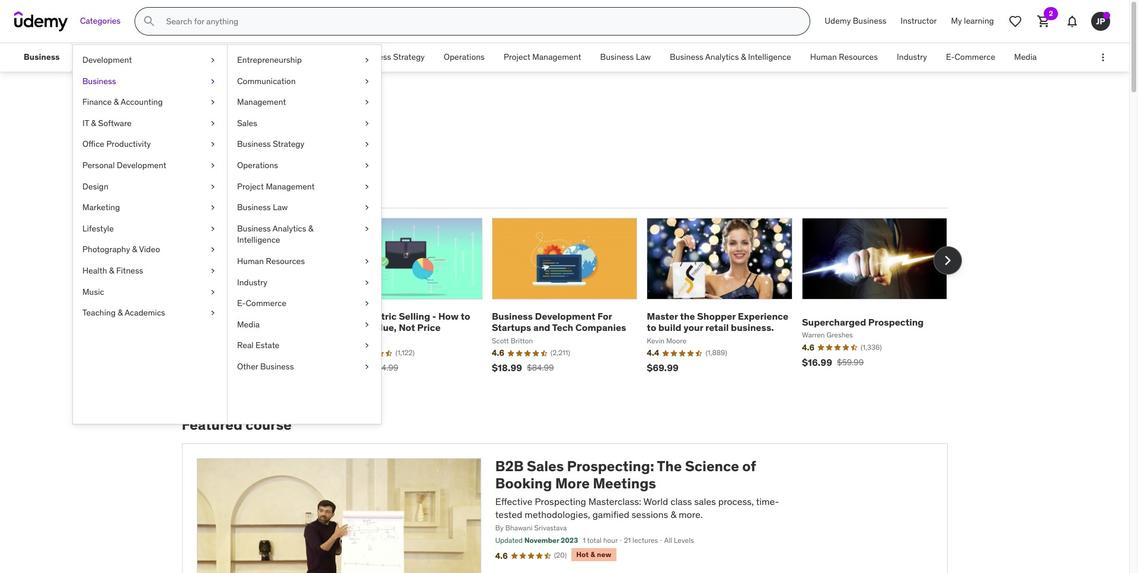 Task type: describe. For each thing, give the bounding box(es) containing it.
supercharged prospecting
[[802, 316, 924, 328]]

xsmall image for real estate
[[362, 340, 372, 352]]

xsmall image for music
[[208, 287, 218, 298]]

carousel element
[[182, 218, 962, 389]]

business inside business development for startups and tech companies
[[492, 311, 533, 323]]

teaching & academics
[[82, 308, 165, 318]]

updated
[[495, 537, 523, 545]]

all levels
[[664, 537, 694, 545]]

1 horizontal spatial entrepreneurship
[[237, 55, 302, 65]]

time-
[[756, 496, 779, 508]]

xsmall image for office productivity
[[208, 139, 218, 151]]

accounting
[[121, 97, 163, 107]]

1 vertical spatial law
[[273, 202, 288, 213]]

1 vertical spatial e-commerce
[[237, 298, 286, 309]]

master
[[647, 311, 678, 323]]

finance & accounting
[[82, 97, 163, 107]]

1 horizontal spatial entrepreneurship link
[[228, 50, 381, 71]]

xsmall image for entrepreneurship
[[362, 55, 372, 66]]

tech
[[552, 322, 573, 334]]

software
[[98, 118, 132, 128]]

1 horizontal spatial business link
[[73, 71, 227, 92]]

retail
[[705, 322, 729, 334]]

real estate
[[237, 340, 279, 351]]

my learning
[[951, 16, 994, 26]]

value centric selling - how to sell on value, not price link
[[337, 311, 470, 334]]

industry for right the industry link
[[897, 52, 927, 62]]

xsmall image for marketing
[[208, 202, 218, 214]]

photography & video link
[[73, 240, 227, 261]]

0 vertical spatial communication
[[173, 52, 231, 62]]

0 vertical spatial project management
[[504, 52, 581, 62]]

other business link
[[228, 357, 381, 378]]

marketing link
[[73, 197, 227, 219]]

prospecting:
[[567, 458, 654, 476]]

arrow pointing to subcategory menu links image
[[69, 43, 80, 72]]

xsmall image for design
[[208, 181, 218, 193]]

strategy for the topmost business strategy link
[[393, 52, 425, 62]]

meetings
[[593, 475, 656, 493]]

your
[[684, 322, 703, 334]]

b2b sales prospecting: the science of booking more meetings effective prospecting masterclass: world class sales process, time- tested methodologies, gamified sessions & more. by bhawani srivastava
[[495, 458, 779, 533]]

0 vertical spatial courses
[[235, 100, 312, 124]]

companies
[[575, 322, 626, 334]]

shopper
[[697, 311, 736, 323]]

real estate link
[[228, 336, 381, 357]]

-
[[432, 311, 436, 323]]

1 horizontal spatial business law
[[600, 52, 651, 62]]

instructor
[[901, 16, 937, 26]]

xsmall image for finance & accounting
[[208, 97, 218, 108]]

all
[[664, 537, 672, 545]]

1 vertical spatial courses
[[182, 151, 237, 170]]

2 link
[[1030, 7, 1058, 36]]

xsmall image for teaching & academics
[[208, 308, 218, 319]]

sales for sales
[[237, 118, 257, 128]]

supercharged
[[802, 316, 866, 328]]

sales courses
[[182, 100, 312, 124]]

most
[[184, 187, 207, 199]]

sessions
[[632, 509, 668, 521]]

lectures
[[632, 537, 658, 545]]

methodologies,
[[525, 509, 590, 521]]

xsmall image for communication
[[362, 76, 372, 87]]

personal development
[[82, 160, 166, 171]]

centric
[[364, 311, 397, 323]]

1 vertical spatial project management
[[237, 181, 315, 192]]

udemy image
[[14, 11, 68, 31]]

0 vertical spatial management link
[[241, 43, 309, 72]]

for
[[598, 311, 612, 323]]

intelligence for the rightmost "business analytics & intelligence" link
[[748, 52, 791, 62]]

0 horizontal spatial entrepreneurship link
[[80, 43, 163, 72]]

photography & video
[[82, 244, 160, 255]]

1 horizontal spatial business analytics & intelligence link
[[660, 43, 801, 72]]

it & software link
[[73, 113, 227, 134]]

most popular
[[184, 187, 244, 199]]

sales for sales courses
[[182, 100, 232, 124]]

xsmall image for photography & video
[[208, 244, 218, 256]]

0 vertical spatial commerce
[[955, 52, 995, 62]]

xsmall image for personal development
[[208, 160, 218, 172]]

1 horizontal spatial e-commerce
[[946, 52, 995, 62]]

value
[[337, 311, 361, 323]]

teaching
[[82, 308, 116, 318]]

1 horizontal spatial operations link
[[434, 43, 494, 72]]

other
[[237, 362, 258, 372]]

xsmall image for business law
[[362, 202, 372, 214]]

lifestyle link
[[73, 219, 227, 240]]

estate
[[255, 340, 279, 351]]

and
[[533, 322, 550, 334]]

music
[[82, 287, 104, 297]]

business development for startups and tech companies link
[[492, 311, 626, 334]]

xsmall image for media
[[362, 319, 372, 331]]

& for hot & new
[[591, 551, 595, 560]]

srivastava
[[534, 524, 567, 533]]

udemy business link
[[818, 7, 894, 36]]

shopping cart with 2 items image
[[1037, 14, 1051, 28]]

0 vertical spatial business strategy link
[[348, 43, 434, 72]]

design
[[82, 181, 108, 192]]

0 vertical spatial project management link
[[494, 43, 591, 72]]

& for photography & video
[[132, 244, 137, 255]]

design link
[[73, 176, 227, 197]]

1 vertical spatial human resources link
[[228, 251, 381, 272]]

supercharged prospecting link
[[802, 316, 924, 328]]

0 horizontal spatial entrepreneurship
[[89, 52, 154, 62]]

more subcategory menu links image
[[1097, 52, 1109, 63]]

you have alerts image
[[1103, 12, 1110, 19]]

value centric selling - how to sell on value, not price
[[337, 311, 470, 334]]

jp link
[[1087, 7, 1115, 36]]

21
[[624, 537, 631, 545]]

1 horizontal spatial e-commerce link
[[937, 43, 1005, 72]]

business strategy for the topmost business strategy link
[[358, 52, 425, 62]]

xsmall image for project management
[[362, 181, 372, 193]]

jp
[[1096, 16, 1105, 26]]

trending button
[[256, 179, 300, 207]]

to inside master the shopper experience to build your retail business.
[[647, 322, 656, 334]]

class
[[671, 496, 692, 508]]

master the shopper experience to build your retail business.
[[647, 311, 788, 334]]

0 horizontal spatial resources
[[266, 256, 305, 267]]

strategy for the bottommost business strategy link
[[273, 139, 304, 150]]

popular
[[209, 187, 244, 199]]

xsmall image for industry
[[362, 277, 372, 289]]

xsmall image for business analytics & intelligence
[[362, 223, 372, 235]]

0 horizontal spatial e-commerce link
[[228, 293, 381, 315]]

fitness
[[116, 266, 143, 276]]

finance
[[82, 97, 112, 107]]

1 horizontal spatial industry link
[[887, 43, 937, 72]]

& for health & fitness
[[109, 266, 114, 276]]

development for business
[[535, 311, 595, 323]]

1 vertical spatial business strategy link
[[228, 134, 381, 155]]

health & fitness
[[82, 266, 143, 276]]

business inside business analytics & intelligence
[[237, 223, 271, 234]]

& for it & software
[[91, 118, 96, 128]]

marketing
[[82, 202, 120, 213]]

submit search image
[[142, 14, 157, 28]]

office productivity link
[[73, 134, 227, 155]]

sell
[[337, 322, 354, 334]]

business development for startups and tech companies
[[492, 311, 626, 334]]

on
[[356, 322, 367, 334]]

sales inside b2b sales prospecting: the science of booking more meetings effective prospecting masterclass: world class sales process, time- tested methodologies, gamified sessions & more. by bhawani srivastava
[[527, 458, 564, 476]]

1
[[583, 537, 586, 545]]

1 horizontal spatial human resources link
[[801, 43, 887, 72]]

xsmall image for development
[[208, 55, 218, 66]]

learning
[[964, 16, 994, 26]]

booking
[[495, 475, 552, 493]]

business analytics & intelligence for the rightmost "business analytics & intelligence" link
[[670, 52, 791, 62]]

0 vertical spatial operations
[[444, 52, 485, 62]]

value,
[[369, 322, 397, 334]]

0 vertical spatial human
[[810, 52, 837, 62]]

xsmall image for other business
[[362, 362, 372, 373]]

xsmall image for human resources
[[362, 256, 372, 268]]

real
[[237, 340, 253, 351]]

xsmall image for lifestyle
[[208, 223, 218, 235]]

health & fitness link
[[73, 261, 227, 282]]

notifications image
[[1065, 14, 1079, 28]]

featured
[[182, 416, 242, 435]]



Task type: vqa. For each thing, say whether or not it's contained in the screenshot.
the 'schmedtmann'
no



Task type: locate. For each thing, give the bounding box(es) containing it.
0 horizontal spatial project
[[237, 181, 264, 192]]

management link
[[241, 43, 309, 72], [228, 92, 381, 113]]

industry for left the industry link
[[237, 277, 267, 288]]

0 horizontal spatial business law
[[237, 202, 288, 213]]

to left build
[[647, 322, 656, 334]]

development inside 'link'
[[82, 55, 132, 65]]

1 vertical spatial business strategy
[[237, 139, 304, 150]]

video
[[139, 244, 160, 255]]

1 horizontal spatial business law link
[[591, 43, 660, 72]]

november
[[524, 537, 559, 545]]

1 horizontal spatial project management link
[[494, 43, 591, 72]]

udemy
[[825, 16, 851, 26]]

e- down my
[[946, 52, 955, 62]]

analytics for the rightmost "business analytics & intelligence" link
[[705, 52, 739, 62]]

& inside b2b sales prospecting: the science of booking more meetings effective prospecting masterclass: world class sales process, time- tested methodologies, gamified sessions & more. by bhawani srivastava
[[671, 509, 676, 521]]

0 vertical spatial media
[[1014, 52, 1037, 62]]

sales link
[[228, 113, 381, 134]]

1 vertical spatial development
[[117, 160, 166, 171]]

1 horizontal spatial to
[[461, 311, 470, 323]]

e-commerce link down my learning link
[[937, 43, 1005, 72]]

0 vertical spatial business law
[[600, 52, 651, 62]]

hot & new
[[576, 551, 611, 560]]

0 horizontal spatial media link
[[228, 315, 381, 336]]

entrepreneurship up sales courses
[[237, 55, 302, 65]]

sales
[[694, 496, 716, 508]]

operations down search for anything text box
[[444, 52, 485, 62]]

1 vertical spatial project management link
[[228, 176, 381, 197]]

xsmall image for business
[[208, 76, 218, 87]]

xsmall image for business strategy
[[362, 139, 372, 151]]

communication link
[[163, 43, 241, 72], [228, 71, 381, 92]]

media up real
[[237, 319, 260, 330]]

to left get
[[240, 151, 254, 170]]

1 vertical spatial analytics
[[273, 223, 306, 234]]

industry
[[897, 52, 927, 62], [237, 277, 267, 288]]

operations up the trending
[[237, 160, 278, 171]]

1 vertical spatial industry
[[237, 277, 267, 288]]

0 horizontal spatial human
[[237, 256, 264, 267]]

1 vertical spatial e-commerce link
[[228, 293, 381, 315]]

1 vertical spatial communication
[[237, 76, 296, 86]]

0 vertical spatial development
[[82, 55, 132, 65]]

0 vertical spatial resources
[[839, 52, 878, 62]]

xsmall image inside the teaching & academics "link"
[[208, 308, 218, 319]]

business strategy link
[[348, 43, 434, 72], [228, 134, 381, 155]]

2
[[1049, 9, 1053, 18]]

0 horizontal spatial sales
[[182, 100, 232, 124]]

xsmall image inside design link
[[208, 181, 218, 193]]

b2b
[[495, 458, 524, 476]]

business analytics & intelligence link
[[660, 43, 801, 72], [228, 219, 381, 251]]

1 horizontal spatial strategy
[[393, 52, 425, 62]]

e- up real
[[237, 298, 246, 309]]

xsmall image inside photography & video link
[[208, 244, 218, 256]]

1 vertical spatial intelligence
[[237, 235, 280, 246]]

2023
[[561, 537, 578, 545]]

0 horizontal spatial industry
[[237, 277, 267, 288]]

xsmall image for operations
[[362, 160, 372, 172]]

the
[[680, 311, 695, 323]]

2 vertical spatial development
[[535, 311, 595, 323]]

0 horizontal spatial to
[[240, 151, 254, 170]]

business strategy for the bottommost business strategy link
[[237, 139, 304, 150]]

1 vertical spatial project
[[237, 181, 264, 192]]

xsmall image inside finance & accounting link
[[208, 97, 218, 108]]

0 vertical spatial industry
[[897, 52, 927, 62]]

gamified
[[592, 509, 629, 521]]

updated november 2023
[[495, 537, 578, 545]]

0 horizontal spatial law
[[273, 202, 288, 213]]

by
[[495, 524, 504, 533]]

0 horizontal spatial e-
[[237, 298, 246, 309]]

academics
[[125, 308, 165, 318]]

0 horizontal spatial business strategy
[[237, 139, 304, 150]]

Search for anything text field
[[164, 11, 796, 31]]

world
[[643, 496, 668, 508]]

new
[[597, 551, 611, 560]]

1 horizontal spatial sales
[[237, 118, 257, 128]]

prospecting inside b2b sales prospecting: the science of booking more meetings effective prospecting masterclass: world class sales process, time- tested methodologies, gamified sessions & more. by bhawani srivastava
[[535, 496, 586, 508]]

0 horizontal spatial commerce
[[246, 298, 286, 309]]

other business
[[237, 362, 294, 372]]

0 vertical spatial strategy
[[393, 52, 425, 62]]

more
[[555, 475, 590, 493]]

xsmall image inside sales link
[[362, 118, 372, 129]]

1 horizontal spatial business strategy
[[358, 52, 425, 62]]

1 horizontal spatial media link
[[1005, 43, 1046, 72]]

1 horizontal spatial project
[[504, 52, 530, 62]]

tested
[[495, 509, 522, 521]]

2 horizontal spatial to
[[647, 322, 656, 334]]

0 horizontal spatial media
[[237, 319, 260, 330]]

0 horizontal spatial communication
[[173, 52, 231, 62]]

development for personal
[[117, 160, 166, 171]]

hot
[[576, 551, 589, 560]]

1 vertical spatial commerce
[[246, 298, 286, 309]]

e- for leftmost e-commerce link
[[237, 298, 246, 309]]

analytics inside business analytics & intelligence
[[273, 223, 306, 234]]

1 horizontal spatial business analytics & intelligence
[[670, 52, 791, 62]]

1 vertical spatial management link
[[228, 92, 381, 113]]

1 vertical spatial human resources
[[237, 256, 305, 267]]

featured course
[[182, 416, 292, 435]]

commerce up 'estate'
[[246, 298, 286, 309]]

to
[[240, 151, 254, 170], [461, 311, 470, 323], [647, 322, 656, 334]]

human resources for human resources link to the bottom
[[237, 256, 305, 267]]

media for the rightmost media link
[[1014, 52, 1037, 62]]

21 lectures
[[624, 537, 658, 545]]

(20)
[[554, 551, 567, 560]]

operations link down search for anything text box
[[434, 43, 494, 72]]

xsmall image inside health & fitness link
[[208, 266, 218, 277]]

& for finance & accounting
[[114, 97, 119, 107]]

science
[[685, 458, 739, 476]]

1 horizontal spatial intelligence
[[748, 52, 791, 62]]

0 vertical spatial analytics
[[705, 52, 739, 62]]

industry link up value
[[228, 272, 381, 293]]

1 horizontal spatial resources
[[839, 52, 878, 62]]

courses up courses to get you started
[[235, 100, 312, 124]]

0 horizontal spatial business analytics & intelligence link
[[228, 219, 381, 251]]

total
[[587, 537, 602, 545]]

0 horizontal spatial operations link
[[228, 155, 381, 176]]

business link
[[14, 43, 69, 72], [73, 71, 227, 92]]

business law link
[[591, 43, 660, 72], [228, 197, 381, 219]]

get
[[257, 151, 280, 170]]

analytics
[[705, 52, 739, 62], [273, 223, 306, 234]]

development link
[[73, 50, 227, 71]]

media link
[[1005, 43, 1046, 72], [228, 315, 381, 336]]

& inside business analytics & intelligence
[[308, 223, 313, 234]]

xsmall image for health & fitness
[[208, 266, 218, 277]]

business link down 'udemy' image
[[14, 43, 69, 72]]

lifestyle
[[82, 223, 114, 234]]

0 vertical spatial e-
[[946, 52, 955, 62]]

resources
[[839, 52, 878, 62], [266, 256, 305, 267]]

xsmall image inside music link
[[208, 287, 218, 298]]

next image
[[938, 251, 957, 270]]

1 vertical spatial human
[[237, 256, 264, 267]]

1 vertical spatial business law
[[237, 202, 288, 213]]

0 horizontal spatial intelligence
[[237, 235, 280, 246]]

e-
[[946, 52, 955, 62], [237, 298, 246, 309]]

xsmall image inside "business analytics & intelligence" link
[[362, 223, 372, 235]]

0 vertical spatial e-commerce link
[[937, 43, 1005, 72]]

xsmall image for it & software
[[208, 118, 218, 129]]

1 vertical spatial operations link
[[228, 155, 381, 176]]

xsmall image inside development 'link'
[[208, 55, 218, 66]]

media link down wishlist icon
[[1005, 43, 1046, 72]]

categories
[[80, 16, 121, 26]]

finance & accounting link
[[73, 92, 227, 113]]

to right how
[[461, 311, 470, 323]]

process,
[[718, 496, 754, 508]]

1 horizontal spatial analytics
[[705, 52, 739, 62]]

wishlist image
[[1008, 14, 1023, 28]]

courses to get you started
[[182, 151, 360, 170]]

development
[[82, 55, 132, 65], [117, 160, 166, 171], [535, 311, 595, 323]]

intelligence for "business analytics & intelligence" link to the left
[[237, 235, 280, 246]]

xsmall image inside the it & software link
[[208, 118, 218, 129]]

development inside business development for startups and tech companies
[[535, 311, 595, 323]]

0 horizontal spatial operations
[[237, 160, 278, 171]]

xsmall image for e-commerce
[[362, 298, 372, 310]]

e-commerce up real estate
[[237, 298, 286, 309]]

0 vertical spatial law
[[636, 52, 651, 62]]

0 vertical spatial human resources
[[810, 52, 878, 62]]

0 vertical spatial project
[[504, 52, 530, 62]]

1 vertical spatial e-
[[237, 298, 246, 309]]

strategy
[[393, 52, 425, 62], [273, 139, 304, 150]]

entrepreneurship
[[89, 52, 154, 62], [237, 55, 302, 65]]

0 horizontal spatial business analytics & intelligence
[[237, 223, 313, 246]]

e-commerce link up the real estate link
[[228, 293, 381, 315]]

media link up other business link
[[228, 315, 381, 336]]

media for the bottommost media link
[[237, 319, 260, 330]]

0 horizontal spatial industry link
[[228, 272, 381, 293]]

started
[[311, 151, 360, 170]]

the
[[657, 458, 682, 476]]

1 horizontal spatial human
[[810, 52, 837, 62]]

0 vertical spatial business analytics & intelligence link
[[660, 43, 801, 72]]

1 horizontal spatial operations
[[444, 52, 485, 62]]

personal
[[82, 160, 115, 171]]

e- for right e-commerce link
[[946, 52, 955, 62]]

udemy business
[[825, 16, 886, 26]]

operations link up the trending
[[228, 155, 381, 176]]

most popular button
[[182, 179, 246, 207]]

& for teaching & academics
[[118, 308, 123, 318]]

&
[[741, 52, 746, 62], [114, 97, 119, 107], [91, 118, 96, 128], [308, 223, 313, 234], [132, 244, 137, 255], [109, 266, 114, 276], [118, 308, 123, 318], [671, 509, 676, 521], [591, 551, 595, 560]]

xsmall image inside personal development link
[[208, 160, 218, 172]]

1 horizontal spatial communication
[[237, 76, 296, 86]]

0 horizontal spatial human resources
[[237, 256, 305, 267]]

0 vertical spatial human resources link
[[801, 43, 887, 72]]

business analytics & intelligence for "business analytics & intelligence" link to the left
[[237, 223, 313, 246]]

bhawani
[[505, 524, 532, 533]]

1 horizontal spatial prospecting
[[868, 316, 924, 328]]

e-commerce down my learning link
[[946, 52, 995, 62]]

office productivity
[[82, 139, 151, 150]]

1 horizontal spatial project management
[[504, 52, 581, 62]]

project management link
[[494, 43, 591, 72], [228, 176, 381, 197]]

0 horizontal spatial business law link
[[228, 197, 381, 219]]

analytics for "business analytics & intelligence" link to the left
[[273, 223, 306, 234]]

xsmall image for management
[[362, 97, 372, 108]]

0 vertical spatial intelligence
[[748, 52, 791, 62]]

xsmall image inside marketing link
[[208, 202, 218, 214]]

0 horizontal spatial human resources link
[[228, 251, 381, 272]]

human resources for the right human resources link
[[810, 52, 878, 62]]

1 vertical spatial media link
[[228, 315, 381, 336]]

project down get
[[237, 181, 264, 192]]

0 vertical spatial prospecting
[[868, 316, 924, 328]]

xsmall image inside lifestyle link
[[208, 223, 218, 235]]

intelligence
[[748, 52, 791, 62], [237, 235, 280, 246]]

management
[[250, 52, 299, 62], [532, 52, 581, 62], [237, 97, 286, 107], [266, 181, 315, 192]]

0 vertical spatial media link
[[1005, 43, 1046, 72]]

selling
[[399, 311, 430, 323]]

media down wishlist icon
[[1014, 52, 1037, 62]]

productivity
[[106, 139, 151, 150]]

industry link down the instructor link
[[887, 43, 937, 72]]

media
[[1014, 52, 1037, 62], [237, 319, 260, 330]]

0 horizontal spatial e-commerce
[[237, 298, 286, 309]]

2 horizontal spatial sales
[[527, 458, 564, 476]]

masterclass:
[[588, 496, 641, 508]]

price
[[417, 322, 441, 334]]

1 total hour
[[583, 537, 618, 545]]

it & software
[[82, 118, 132, 128]]

levels
[[674, 537, 694, 545]]

entrepreneurship down categories dropdown button
[[89, 52, 154, 62]]

courses up 'most popular'
[[182, 151, 237, 170]]

how
[[438, 311, 459, 323]]

xsmall image
[[362, 55, 372, 66], [208, 76, 218, 87], [362, 76, 372, 87], [208, 97, 218, 108], [208, 118, 218, 129], [208, 160, 218, 172], [362, 160, 372, 172], [208, 181, 218, 193], [362, 223, 372, 235], [208, 244, 218, 256], [208, 266, 218, 277], [362, 298, 372, 310], [362, 340, 372, 352], [362, 362, 372, 373]]

& inside "link"
[[118, 308, 123, 318]]

business
[[853, 16, 886, 26], [24, 52, 60, 62], [358, 52, 391, 62], [600, 52, 634, 62], [670, 52, 703, 62], [82, 76, 116, 86], [237, 139, 271, 150], [237, 202, 271, 213], [237, 223, 271, 234], [492, 311, 533, 323], [260, 362, 294, 372]]

xsmall image inside other business link
[[362, 362, 372, 373]]

business link up the accounting
[[73, 71, 227, 92]]

commerce down my learning link
[[955, 52, 995, 62]]

1 horizontal spatial commerce
[[955, 52, 995, 62]]

instructor link
[[894, 7, 944, 36]]

to inside 'value centric selling - how to sell on value, not price'
[[461, 311, 470, 323]]

0 vertical spatial industry link
[[887, 43, 937, 72]]

xsmall image for sales
[[362, 118, 372, 129]]

hour
[[603, 537, 618, 545]]

prospecting inside the 'carousel' "element"
[[868, 316, 924, 328]]

photography
[[82, 244, 130, 255]]

build
[[658, 322, 681, 334]]

effective
[[495, 496, 532, 508]]

xsmall image
[[208, 55, 218, 66], [362, 97, 372, 108], [362, 118, 372, 129], [208, 139, 218, 151], [362, 139, 372, 151], [362, 181, 372, 193], [208, 202, 218, 214], [362, 202, 372, 214], [208, 223, 218, 235], [362, 256, 372, 268], [362, 277, 372, 289], [208, 287, 218, 298], [208, 308, 218, 319], [362, 319, 372, 331]]

0 vertical spatial business law link
[[591, 43, 660, 72]]

1 horizontal spatial human resources
[[810, 52, 878, 62]]

xsmall image inside the real estate link
[[362, 340, 372, 352]]

project down search for anything text box
[[504, 52, 530, 62]]

4.6
[[495, 551, 508, 562]]

xsmall image inside office productivity link
[[208, 139, 218, 151]]

0 horizontal spatial business link
[[14, 43, 69, 72]]

0 vertical spatial business analytics & intelligence
[[670, 52, 791, 62]]

0 horizontal spatial project management link
[[228, 176, 381, 197]]

operations
[[444, 52, 485, 62], [237, 160, 278, 171]]



